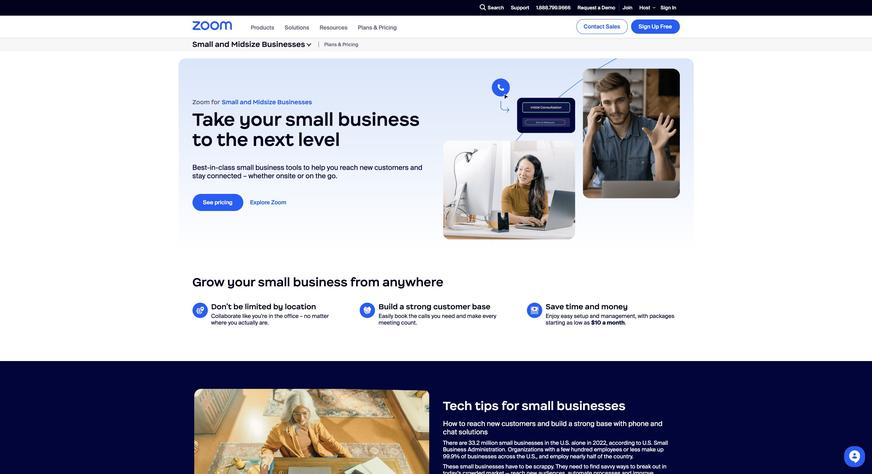 Task type: vqa. For each thing, say whether or not it's contained in the screenshot.
– inside Best-In-Class Small Business Tools To Help You Reach New Customers And Stay Connected – Whether Onsite Or On The Go.
yes



Task type: describe. For each thing, give the bounding box(es) containing it.
with inside enjoy easy setup and management, with packages starting as low as
[[638, 313, 648, 320]]

be inside don't be limited by location collaborate like you're in the office – no matter where you actually are.
[[233, 303, 243, 312]]

are.
[[259, 320, 269, 327]]

don't be limited by location collaborate like you're in the office – no matter where you actually are.
[[211, 303, 329, 327]]

connected
[[207, 172, 242, 181]]

you inside "best-in-class small business tools to help you reach new customers and stay connected – whether onsite or on the go."
[[327, 163, 338, 172]]

& for top plans & pricing link
[[374, 24, 377, 31]]

location
[[285, 303, 316, 312]]

build a strong customer base image
[[359, 303, 375, 319]]

how to reach new customers and build a strong base with phone and chat solutions there are 33.2 million small businesses in the u.s. alone in 2022, according to u.s. small business administration. organizations with a few hundred employees or less make up 99.9% of businesses across the u.s., and employ nearly half of the country. these small businesses have to be scrappy. they need to find savvy ways to break out in today's crowded market — reach new audiences, automate processes and improv
[[443, 420, 668, 475]]

whether
[[248, 172, 274, 181]]

take
[[192, 108, 235, 131]]

the inside build a strong customer base easily book the calls you need and make every meeting count.
[[409, 313, 417, 320]]

1 vertical spatial businesses
[[277, 99, 312, 106]]

stay
[[192, 172, 205, 181]]

crowded
[[463, 470, 485, 475]]

request a demo link
[[574, 0, 619, 15]]

like
[[242, 313, 251, 320]]

level
[[298, 128, 340, 151]]

small inside take your small business to the next level
[[285, 108, 334, 131]]

and inside enjoy easy setup and management, with packages starting as low as
[[590, 313, 600, 320]]

save time and money image
[[527, 303, 542, 319]]

no
[[304, 313, 311, 320]]

resources button
[[320, 24, 348, 31]]

tips
[[475, 399, 499, 414]]

33.2
[[469, 440, 480, 447]]

plans for top plans & pricing link
[[358, 24, 372, 31]]

2022,
[[593, 440, 608, 447]]

a for month
[[602, 320, 606, 327]]

1 vertical spatial small
[[222, 99, 238, 106]]

where
[[211, 320, 227, 327]]

a left few
[[557, 447, 560, 454]]

you inside don't be limited by location collaborate like you're in the office – no matter where you actually are.
[[228, 320, 237, 327]]

help
[[311, 163, 325, 172]]

and inside build a strong customer base easily book the calls you need and make every meeting count.
[[456, 313, 466, 320]]

& for the bottom plans & pricing link
[[338, 41, 341, 48]]

according
[[609, 440, 635, 447]]

you're
[[252, 313, 267, 320]]

money
[[601, 303, 628, 312]]

tools
[[286, 163, 302, 172]]

and inside "best-in-class small business tools to help you reach new customers and stay connected – whether onsite or on the go."
[[410, 163, 422, 172]]

strong inside build a strong customer base easily book the calls you need and make every meeting count.
[[406, 303, 432, 312]]

packages
[[650, 313, 675, 320]]

1 vertical spatial pricing
[[342, 41, 358, 48]]

build a strong customer base easily book the calls you need and make every meeting count.
[[379, 303, 496, 327]]

or inside "best-in-class small business tools to help you reach new customers and stay connected – whether onsite or on the go."
[[297, 172, 304, 181]]

tech tips for small businesses
[[443, 399, 626, 414]]

onsite
[[276, 172, 296, 181]]

to right according
[[636, 440, 641, 447]]

1.888.799.9666
[[536, 4, 571, 11]]

2 vertical spatial new
[[527, 470, 537, 475]]

0 vertical spatial plans & pricing link
[[358, 24, 397, 31]]

solutions
[[459, 428, 488, 437]]

be inside how to reach new customers and build a strong base with phone and chat solutions there are 33.2 million small businesses in the u.s. alone in 2022, according to u.s. small business administration. organizations with a few hundred employees or less make up 99.9% of businesses across the u.s., and employ nearly half of the country. these small businesses have to be scrappy. they need to find savvy ways to break out in today's crowded market — reach new audiences, automate processes and improv
[[526, 464, 532, 471]]

– inside don't be limited by location collaborate like you're in the office – no matter where you actually are.
[[300, 313, 303, 320]]

business
[[443, 447, 467, 454]]

solutions button
[[285, 24, 309, 31]]

processes
[[594, 470, 621, 475]]

phone
[[628, 420, 649, 429]]

small and midsize businesses button
[[192, 40, 305, 49]]

business inside "best-in-class small business tools to help you reach new customers and stay connected – whether onsite or on the go."
[[255, 163, 284, 172]]

chat
[[443, 428, 457, 437]]

base inside how to reach new customers and build a strong base with phone and chat solutions there are 33.2 million small businesses in the u.s. alone in 2022, according to u.s. small business administration. organizations with a few hundred employees or less make up 99.9% of businesses across the u.s., and employ nearly half of the country. these small businesses have to be scrappy. they need to find savvy ways to break out in today's crowded market — reach new audiences, automate processes and improv
[[596, 420, 612, 429]]

business for grow your small business from anywhere
[[293, 275, 348, 290]]

break
[[637, 464, 651, 471]]

tech tips for small businesses image
[[194, 389, 429, 475]]

products button
[[251, 24, 274, 31]]

contact
[[584, 23, 605, 30]]

grow
[[192, 275, 224, 290]]

—
[[505, 470, 509, 475]]

.
[[625, 320, 626, 327]]

up
[[652, 23, 659, 30]]

in
[[672, 4, 676, 11]]

don't be limited by location image
[[192, 303, 208, 319]]

2 as from the left
[[584, 320, 590, 327]]

build
[[379, 303, 398, 312]]

– inside "best-in-class small business tools to help you reach new customers and stay connected – whether onsite or on the go."
[[243, 172, 247, 181]]

sign in
[[661, 4, 676, 11]]

starting
[[546, 320, 565, 327]]

new inside "best-in-class small business tools to help you reach new customers and stay connected – whether onsite or on the go."
[[360, 163, 373, 172]]

best-
[[192, 163, 210, 172]]

or inside how to reach new customers and build a strong base with phone and chat solutions there are 33.2 million small businesses in the u.s. alone in 2022, according to u.s. small business administration. organizations with a few hundred employees or less make up 99.9% of businesses across the u.s., and employ nearly half of the country. these small businesses have to be scrappy. they need to find savvy ways to break out in today's crowded market — reach new audiences, automate processes and improv
[[623, 447, 629, 454]]

see
[[203, 199, 213, 207]]

to inside take your small business to the next level
[[192, 128, 213, 151]]

across
[[498, 453, 515, 461]]

your for take
[[239, 108, 281, 131]]

support
[[511, 4, 529, 11]]

small inside how to reach new customers and build a strong base with phone and chat solutions there are 33.2 million small businesses in the u.s. alone in 2022, according to u.s. small business administration. organizations with a few hundred employees or less make up 99.9% of businesses across the u.s., and employ nearly half of the country. these small businesses have to be scrappy. they need to find savvy ways to break out in today's crowded market — reach new audiences, automate processes and improv
[[654, 440, 668, 447]]

less
[[630, 447, 640, 454]]

in left few
[[545, 440, 549, 447]]

see pricing
[[203, 199, 233, 207]]

grow your small business from anywhere
[[192, 275, 443, 290]]

pricing
[[215, 199, 233, 207]]

have
[[506, 464, 518, 471]]

they
[[556, 464, 568, 471]]

reach inside "best-in-class small business tools to help you reach new customers and stay connected – whether onsite or on the go."
[[340, 163, 358, 172]]

1 vertical spatial with
[[614, 420, 627, 429]]

hundred
[[571, 447, 593, 454]]

sign in link
[[657, 0, 680, 15]]

few
[[561, 447, 570, 454]]

zoom
[[271, 199, 286, 207]]

explore
[[250, 199, 270, 207]]

1 u.s. from the left
[[560, 440, 570, 447]]

enjoy
[[546, 313, 560, 320]]

out
[[652, 464, 661, 471]]

solutions
[[285, 24, 309, 31]]

next
[[253, 128, 294, 151]]

book
[[395, 313, 407, 320]]

small inside "best-in-class small business tools to help you reach new customers and stay connected – whether onsite or on the go."
[[237, 163, 254, 172]]

save time and money
[[546, 303, 630, 312]]

save
[[546, 303, 564, 312]]

up
[[657, 447, 664, 454]]

go.
[[327, 172, 337, 181]]



Task type: locate. For each thing, give the bounding box(es) containing it.
your inside take your small business to the next level
[[239, 108, 281, 131]]

0 horizontal spatial with
[[545, 447, 555, 454]]

you right help
[[327, 163, 338, 172]]

0 horizontal spatial sign
[[639, 23, 650, 30]]

1 horizontal spatial make
[[642, 447, 656, 454]]

a up book
[[400, 303, 404, 312]]

strong
[[406, 303, 432, 312], [574, 420, 595, 429]]

reach right go.
[[340, 163, 358, 172]]

1 vertical spatial –
[[300, 313, 303, 320]]

0 vertical spatial plans
[[358, 24, 372, 31]]

the right on
[[315, 172, 326, 181]]

find
[[590, 464, 600, 471]]

the inside "best-in-class small business tools to help you reach new customers and stay connected – whether onsite or on the go."
[[315, 172, 326, 181]]

don't
[[211, 303, 232, 312]]

1 horizontal spatial need
[[569, 464, 582, 471]]

1 horizontal spatial customers
[[502, 420, 536, 429]]

0 vertical spatial or
[[297, 172, 304, 181]]

0 vertical spatial businesses
[[262, 40, 305, 49]]

for
[[502, 399, 519, 414]]

plans down resources
[[324, 41, 337, 48]]

0 vertical spatial –
[[243, 172, 247, 181]]

businesses up take your small business to the next level
[[277, 99, 312, 106]]

2 horizontal spatial you
[[432, 313, 441, 320]]

host button
[[636, 0, 657, 16]]

as left "low"
[[567, 320, 573, 327]]

1 vertical spatial midsize
[[253, 99, 276, 106]]

of right half
[[598, 453, 603, 461]]

million
[[481, 440, 498, 447]]

u.s. left alone at the bottom right of the page
[[560, 440, 570, 447]]

a left the demo
[[598, 4, 601, 11]]

1 horizontal spatial you
[[327, 163, 338, 172]]

make inside how to reach new customers and build a strong base with phone and chat solutions there are 33.2 million small businesses in the u.s. alone in 2022, according to u.s. small business administration. organizations with a few hundred employees or less make up 99.9% of businesses across the u.s., and employ nearly half of the country. these small businesses have to be scrappy. they need to find savvy ways to break out in today's crowded market — reach new audiences, automate processes and improv
[[642, 447, 656, 454]]

0 horizontal spatial be
[[233, 303, 243, 312]]

how
[[443, 420, 457, 429]]

0 vertical spatial business
[[338, 108, 420, 131]]

1.888.799.9666 link
[[533, 0, 574, 15]]

matter
[[312, 313, 329, 320]]

explore zoom
[[250, 199, 286, 207]]

a for strong
[[400, 303, 404, 312]]

a
[[598, 4, 601, 11], [400, 303, 404, 312], [602, 320, 606, 327], [569, 420, 572, 429], [557, 447, 560, 454]]

1 horizontal spatial strong
[[574, 420, 595, 429]]

sign
[[661, 4, 671, 11], [639, 23, 650, 30]]

your for grow
[[227, 275, 255, 290]]

customer
[[433, 303, 470, 312]]

sign left in
[[661, 4, 671, 11]]

you right 'where'
[[228, 320, 237, 327]]

1 horizontal spatial with
[[614, 420, 627, 429]]

you
[[327, 163, 338, 172], [432, 313, 441, 320], [228, 320, 237, 327]]

need down nearly
[[569, 464, 582, 471]]

to right have
[[519, 464, 524, 471]]

1 horizontal spatial u.s.
[[643, 440, 653, 447]]

calls
[[418, 313, 430, 320]]

you inside build a strong customer base easily book the calls you need and make every meeting count.
[[432, 313, 441, 320]]

free
[[660, 23, 672, 30]]

2 horizontal spatial reach
[[511, 470, 525, 475]]

anywhere
[[383, 275, 443, 290]]

0 horizontal spatial as
[[567, 320, 573, 327]]

1 horizontal spatial sign
[[661, 4, 671, 11]]

0 vertical spatial &
[[374, 24, 377, 31]]

organizations
[[508, 447, 544, 454]]

small and midsize businesses
[[192, 40, 305, 49], [222, 99, 312, 106]]

1 as from the left
[[567, 320, 573, 327]]

1 vertical spatial reach
[[467, 420, 485, 429]]

1 of from the left
[[461, 453, 466, 461]]

meeting
[[379, 320, 400, 327]]

these
[[443, 464, 459, 471]]

as
[[567, 320, 573, 327], [584, 320, 590, 327]]

1 vertical spatial strong
[[574, 420, 595, 429]]

or left on
[[297, 172, 304, 181]]

demo
[[602, 4, 615, 11]]

on
[[306, 172, 314, 181]]

2 of from the left
[[598, 453, 603, 461]]

make
[[467, 313, 481, 320], [642, 447, 656, 454]]

to up best-
[[192, 128, 213, 151]]

savvy
[[601, 464, 615, 471]]

with right .
[[638, 313, 648, 320]]

0 vertical spatial your
[[239, 108, 281, 131]]

nearly
[[570, 453, 585, 461]]

$10
[[591, 320, 601, 327]]

audiences,
[[538, 470, 566, 475]]

0 vertical spatial small
[[192, 40, 213, 49]]

small up out
[[654, 440, 668, 447]]

search image
[[480, 4, 486, 11], [480, 4, 486, 11]]

1 horizontal spatial of
[[598, 453, 603, 461]]

in-
[[210, 163, 218, 172]]

1 horizontal spatial small
[[222, 99, 238, 106]]

tech
[[443, 399, 472, 414]]

– left no
[[300, 313, 303, 320]]

to
[[192, 128, 213, 151], [303, 163, 310, 172], [459, 420, 465, 429], [636, 440, 641, 447], [519, 464, 524, 471], [584, 464, 589, 471], [630, 464, 635, 471]]

be up like
[[233, 303, 243, 312]]

by
[[273, 303, 283, 312]]

1 vertical spatial customers
[[502, 420, 536, 429]]

in right the you're
[[269, 313, 273, 320]]

products
[[251, 24, 274, 31]]

0 horizontal spatial make
[[467, 313, 481, 320]]

1 vertical spatial need
[[569, 464, 582, 471]]

2 u.s. from the left
[[643, 440, 653, 447]]

0 vertical spatial sign
[[661, 4, 671, 11]]

employees
[[594, 447, 622, 454]]

1 vertical spatial sign
[[639, 23, 650, 30]]

1 vertical spatial small and midsize businesses
[[222, 99, 312, 106]]

2 horizontal spatial with
[[638, 313, 648, 320]]

sales
[[606, 23, 620, 30]]

need inside how to reach new customers and build a strong base with phone and chat solutions there are 33.2 million small businesses in the u.s. alone in 2022, according to u.s. small business administration. organizations with a few hundred employees or less make up 99.9% of businesses across the u.s., and employ nearly half of the country. these small businesses have to be scrappy. they need to find savvy ways to break out in today's crowded market — reach new audiences, automate processes and improv
[[569, 464, 582, 471]]

0 horizontal spatial strong
[[406, 303, 432, 312]]

make inside build a strong customer base easily book the calls you need and make every meeting count.
[[467, 313, 481, 320]]

None search field
[[454, 2, 478, 13]]

$10 a month .
[[591, 320, 626, 327]]

1 horizontal spatial base
[[596, 420, 612, 429]]

businesses
[[262, 40, 305, 49], [277, 99, 312, 106]]

– left whether
[[243, 172, 247, 181]]

the left few
[[551, 440, 559, 447]]

employ
[[550, 453, 569, 461]]

base inside build a strong customer base easily book the calls you need and make every meeting count.
[[472, 303, 491, 312]]

2 vertical spatial small
[[654, 440, 668, 447]]

country.
[[614, 453, 633, 461]]

in inside don't be limited by location collaborate like you're in the office – no matter where you actually are.
[[269, 313, 273, 320]]

strong up calls
[[406, 303, 432, 312]]

2 horizontal spatial new
[[527, 470, 537, 475]]

customers inside how to reach new customers and build a strong base with phone and chat solutions there are 33.2 million small businesses in the u.s. alone in 2022, according to u.s. small business administration. organizations with a few hundred employees or less make up 99.9% of businesses across the u.s., and employ nearly half of the country. these small businesses have to be scrappy. they need to find savvy ways to break out in today's crowded market — reach new audiences, automate processes and improv
[[502, 420, 536, 429]]

1 vertical spatial business
[[255, 163, 284, 172]]

management,
[[601, 313, 636, 320]]

and
[[215, 40, 229, 49], [240, 99, 251, 106], [410, 163, 422, 172], [585, 303, 600, 312], [456, 313, 466, 320], [590, 313, 600, 320], [537, 420, 550, 429], [650, 420, 663, 429], [539, 453, 549, 461], [622, 470, 632, 475]]

plans for the bottom plans & pricing link
[[324, 41, 337, 48]]

strong inside how to reach new customers and build a strong base with phone and chat solutions there are 33.2 million small businesses in the u.s. alone in 2022, according to u.s. small business administration. organizations with a few hundred employees or less make up 99.9% of businesses across the u.s., and employ nearly half of the country. these small businesses have to be scrappy. they need to find savvy ways to break out in today's crowded market — reach new audiences, automate processes and improv
[[574, 420, 595, 429]]

2 vertical spatial reach
[[511, 470, 525, 475]]

a right the $10
[[602, 320, 606, 327]]

1 horizontal spatial reach
[[467, 420, 485, 429]]

make left 'up'
[[642, 447, 656, 454]]

setup
[[574, 313, 589, 320]]

0 horizontal spatial pricing
[[342, 41, 358, 48]]

enjoy easy setup and management, with packages starting as low as
[[546, 313, 675, 327]]

the left 'u.s.,'
[[517, 453, 525, 461]]

plans right resources
[[358, 24, 372, 31]]

are
[[459, 440, 467, 447]]

to left find
[[584, 464, 589, 471]]

0 vertical spatial with
[[638, 313, 648, 320]]

1 vertical spatial new
[[487, 420, 500, 429]]

1 vertical spatial or
[[623, 447, 629, 454]]

scrappy.
[[533, 464, 554, 471]]

take your small business to the next level
[[192, 108, 420, 151]]

0 horizontal spatial new
[[360, 163, 373, 172]]

plans & pricing link
[[358, 24, 397, 31], [324, 41, 358, 48]]

you right calls
[[432, 313, 441, 320]]

base up every
[[472, 303, 491, 312]]

1 vertical spatial plans & pricing link
[[324, 41, 358, 48]]

1 horizontal spatial &
[[374, 24, 377, 31]]

the inside don't be limited by location collaborate like you're in the office – no matter where you actually are.
[[275, 313, 283, 320]]

0 vertical spatial reach
[[340, 163, 358, 172]]

reach
[[340, 163, 358, 172], [467, 420, 485, 429], [511, 470, 525, 475]]

u.s. right less at the right of the page
[[643, 440, 653, 447]]

low
[[574, 320, 583, 327]]

0 vertical spatial small and midsize businesses
[[192, 40, 305, 49]]

to inside "best-in-class small business tools to help you reach new customers and stay connected – whether onsite or on the go."
[[303, 163, 310, 172]]

the up class
[[217, 128, 248, 151]]

0 horizontal spatial of
[[461, 453, 466, 461]]

1 horizontal spatial as
[[584, 320, 590, 327]]

1 vertical spatial plans
[[324, 41, 337, 48]]

every
[[483, 313, 496, 320]]

0 vertical spatial need
[[442, 313, 455, 320]]

0 vertical spatial midsize
[[231, 40, 260, 49]]

0 vertical spatial make
[[467, 313, 481, 320]]

to right ways
[[630, 464, 635, 471]]

0 horizontal spatial reach
[[340, 163, 358, 172]]

a right the build
[[569, 420, 572, 429]]

to left help
[[303, 163, 310, 172]]

need inside build a strong customer base easily book the calls you need and make every meeting count.
[[442, 313, 455, 320]]

be down 'u.s.,'
[[526, 464, 532, 471]]

1 vertical spatial base
[[596, 420, 612, 429]]

business
[[338, 108, 420, 131], [255, 163, 284, 172], [293, 275, 348, 290]]

ways
[[616, 464, 629, 471]]

zoom logo image
[[192, 21, 232, 30]]

or left less at the right of the page
[[623, 447, 629, 454]]

there
[[443, 440, 458, 447]]

take your small business to the next level image
[[443, 65, 680, 243]]

1 horizontal spatial plans
[[358, 24, 372, 31]]

join link
[[619, 0, 636, 15]]

small down zoom logo
[[192, 40, 213, 49]]

businesses
[[557, 399, 626, 414], [514, 440, 543, 447], [468, 453, 497, 461], [475, 464, 504, 471]]

business inside take your small business to the next level
[[338, 108, 420, 131]]

99.9%
[[443, 453, 460, 461]]

business for take your small business to the next level
[[338, 108, 420, 131]]

0 horizontal spatial u.s.
[[560, 440, 570, 447]]

1 vertical spatial your
[[227, 275, 255, 290]]

2 horizontal spatial small
[[654, 440, 668, 447]]

0 vertical spatial base
[[472, 303, 491, 312]]

small up take at top left
[[222, 99, 238, 106]]

as right "low"
[[584, 320, 590, 327]]

make left every
[[467, 313, 481, 320]]

u.s.
[[560, 440, 570, 447], [643, 440, 653, 447]]

in right alone at the bottom right of the page
[[587, 440, 592, 447]]

0 horizontal spatial base
[[472, 303, 491, 312]]

&
[[374, 24, 377, 31], [338, 41, 341, 48]]

0 horizontal spatial plans
[[324, 41, 337, 48]]

see pricing link
[[192, 194, 243, 212]]

best-in-class small business tools to help you reach new customers and stay connected – whether onsite or on the go.
[[192, 163, 422, 181]]

the left calls
[[409, 313, 417, 320]]

sign for sign up free
[[639, 23, 650, 30]]

0 vertical spatial be
[[233, 303, 243, 312]]

base up 2022,
[[596, 420, 612, 429]]

resources
[[320, 24, 348, 31]]

a inside build a strong customer base easily book the calls you need and make every meeting count.
[[400, 303, 404, 312]]

a for demo
[[598, 4, 601, 11]]

of right the 99.9%
[[461, 453, 466, 461]]

1 horizontal spatial –
[[300, 313, 303, 320]]

2 vertical spatial with
[[545, 447, 555, 454]]

0 vertical spatial customers
[[374, 163, 409, 172]]

businesses down solutions button
[[262, 40, 305, 49]]

0 horizontal spatial &
[[338, 41, 341, 48]]

0 horizontal spatial –
[[243, 172, 247, 181]]

plans & pricing
[[358, 24, 397, 31], [324, 41, 358, 48]]

sign left up
[[639, 23, 650, 30]]

in right out
[[662, 464, 667, 471]]

0 vertical spatial plans & pricing
[[358, 24, 397, 31]]

0 vertical spatial new
[[360, 163, 373, 172]]

new
[[360, 163, 373, 172], [487, 420, 500, 429], [527, 470, 537, 475]]

0 horizontal spatial customers
[[374, 163, 409, 172]]

1 horizontal spatial new
[[487, 420, 500, 429]]

need down customer
[[442, 313, 455, 320]]

half
[[587, 453, 596, 461]]

to right how
[[459, 420, 465, 429]]

1 vertical spatial plans & pricing
[[324, 41, 358, 48]]

customers inside "best-in-class small business tools to help you reach new customers and stay connected – whether onsite or on the go."
[[374, 163, 409, 172]]

0 horizontal spatial need
[[442, 313, 455, 320]]

0 horizontal spatial or
[[297, 172, 304, 181]]

sign for sign in
[[661, 4, 671, 11]]

time
[[566, 303, 583, 312]]

1 vertical spatial make
[[642, 447, 656, 454]]

0 horizontal spatial you
[[228, 320, 237, 327]]

month
[[607, 320, 625, 327]]

0 horizontal spatial small
[[192, 40, 213, 49]]

the inside take your small business to the next level
[[217, 128, 248, 151]]

the down by
[[275, 313, 283, 320]]

–
[[243, 172, 247, 181], [300, 313, 303, 320]]

with left few
[[545, 447, 555, 454]]

1 horizontal spatial be
[[526, 464, 532, 471]]

1 vertical spatial be
[[526, 464, 532, 471]]

class
[[218, 163, 235, 172]]

administration.
[[468, 447, 507, 454]]

reach up 33.2
[[467, 420, 485, 429]]

collaborate
[[211, 313, 241, 320]]

strong up alone at the bottom right of the page
[[574, 420, 595, 429]]

with left phone
[[614, 420, 627, 429]]

1 horizontal spatial pricing
[[379, 24, 397, 31]]

1 horizontal spatial or
[[623, 447, 629, 454]]

base
[[472, 303, 491, 312], [596, 420, 612, 429]]

reach right —
[[511, 470, 525, 475]]

1 vertical spatial &
[[338, 41, 341, 48]]

host
[[640, 5, 650, 11]]

the up savvy
[[604, 453, 612, 461]]

0 vertical spatial strong
[[406, 303, 432, 312]]

0 vertical spatial pricing
[[379, 24, 397, 31]]

2 vertical spatial business
[[293, 275, 348, 290]]



